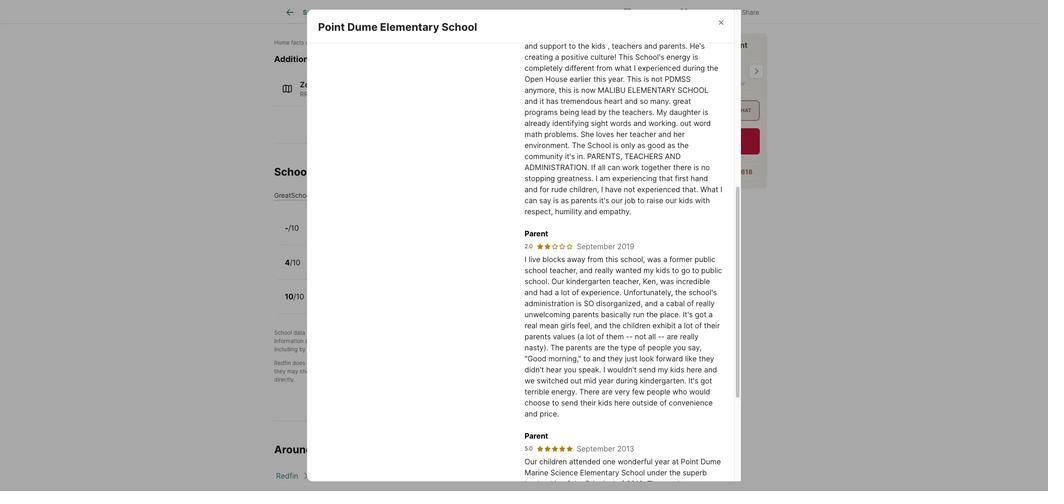 Task type: vqa. For each thing, say whether or not it's contained in the screenshot.
Ken,
yes



Task type: locate. For each thing, give the bounding box(es) containing it.
are up only;
[[594, 343, 606, 352]]

organization.
[[413, 329, 447, 336]]

0 vertical spatial all
[[649, 332, 656, 341]]

1 parent from the top
[[525, 229, 548, 238]]

school down morning,"
[[553, 368, 571, 375]]

0 vertical spatial point
[[318, 21, 345, 34]]

0 horizontal spatial all
[[649, 332, 656, 341]]

0 horizontal spatial as
[[336, 338, 342, 344]]

next
[[653, 144, 665, 150]]

list box
[[631, 100, 760, 121]]

1 vertical spatial year
[[655, 457, 670, 467]]

0 vertical spatial i
[[525, 255, 527, 264]]

our children attended one wonderful year at point dume marine science elementary school under the superb leadership of the principal of 2010. the teachers are considerate, intelligent, supportive and all around j
[[525, 457, 723, 491]]

not up change
[[307, 360, 315, 367]]

as inside , a nonprofit organization. redfin recommends buyers and renters use greatschools information and ratings as a
[[336, 338, 342, 344]]

during
[[616, 376, 638, 386]]

nov inside nov 2 thursday
[[639, 55, 652, 62]]

0 horizontal spatial my
[[644, 266, 654, 275]]

look
[[640, 354, 654, 363]]

are down exhibit at the bottom of page
[[667, 332, 678, 341]]

point inside 'element'
[[318, 21, 345, 34]]

1 horizontal spatial schools
[[537, 8, 562, 16]]

0 vertical spatial as
[[336, 338, 342, 344]]

school inside 'element'
[[442, 21, 477, 34]]

0 vertical spatial lot
[[561, 288, 570, 297]]

public right former
[[695, 255, 716, 264]]

be up contact
[[530, 360, 537, 367]]

by up does
[[299, 346, 306, 353]]

0 vertical spatial my
[[644, 266, 654, 275]]

1 vertical spatial at
[[672, 457, 679, 467]]

dume up superb
[[701, 457, 721, 467]]

the right run at right
[[647, 310, 658, 319]]

/10 down 4 /10
[[294, 292, 304, 301]]

or down use
[[560, 338, 566, 344]]

0 vertical spatial is
[[576, 299, 582, 308]]

elementary up principal
[[580, 468, 620, 478]]

year inside our children attended one wonderful year at point dume marine science elementary school under the superb leadership of the principal of 2010. the teachers are considerate, intelligent, supportive and all around j
[[655, 457, 670, 467]]

recommends
[[467, 329, 500, 336]]

next image
[[749, 64, 764, 79]]

are up "enrollment"
[[489, 360, 497, 367]]

0 horizontal spatial at
[[672, 457, 679, 467]]

pm
[[729, 144, 738, 150]]

the down values
[[551, 343, 564, 352]]

1 horizontal spatial family,
[[411, 90, 432, 98]]

to left go on the right bottom
[[672, 266, 679, 275]]

september up from
[[577, 242, 616, 251]]

it's up 'would'
[[689, 376, 699, 386]]

lot
[[561, 288, 570, 297], [684, 321, 693, 330], [586, 332, 595, 341]]

to up contact
[[523, 360, 529, 367]]

nov for 2
[[639, 55, 652, 62]]

stories
[[274, 8, 299, 17]]

0 horizontal spatial teacher,
[[550, 266, 578, 275]]

0 vertical spatial elementary
[[380, 21, 439, 34]]

the down them
[[608, 343, 619, 352]]

nov 3 friday
[[681, 55, 697, 87]]

school up to
[[418, 360, 436, 367]]

2 nov from the left
[[681, 55, 693, 62]]

parents
[[573, 310, 599, 319], [525, 332, 551, 341], [566, 343, 592, 352]]

schools inside tab
[[537, 8, 562, 16]]

be inside guaranteed to be accurate. to verify school enrollment eligibility, contact the school district directly.
[[390, 368, 397, 375]]

1 vertical spatial send
[[561, 398, 578, 408]]

1 vertical spatial not
[[307, 360, 315, 367]]

2 horizontal spatial not
[[635, 332, 647, 341]]

1 vertical spatial i
[[604, 365, 606, 375]]

1 vertical spatial point
[[681, 457, 699, 467]]

on
[[378, 39, 384, 46]]

tab list
[[274, 0, 580, 23]]

school down wonderful
[[622, 468, 645, 478]]

list box containing tour in person
[[631, 100, 760, 121]]

1 nov from the left
[[639, 55, 652, 62]]

1 horizontal spatial send
[[639, 365, 656, 375]]

1 vertical spatial people
[[647, 387, 671, 397]]

2 vertical spatial parents
[[566, 343, 592, 352]]

my up ken,
[[644, 266, 654, 275]]

sale
[[464, 8, 477, 16]]

1 horizontal spatial here
[[687, 365, 702, 375]]

,
[[380, 329, 382, 336]]

school
[[525, 266, 548, 275], [567, 338, 584, 344], [448, 368, 466, 375], [553, 368, 571, 375]]

are down superb
[[695, 479, 707, 489]]

children down rating 5.0 out of 5 element on the bottom right of the page
[[540, 457, 567, 467]]

you down morning,"
[[564, 365, 577, 375]]

and inside school service boundaries are intended to be used as a reference only; they may change and are not
[[321, 368, 330, 375]]

very
[[615, 387, 630, 397]]

run
[[633, 310, 645, 319]]

and up kindergarten
[[580, 266, 593, 275]]

2 vertical spatial kids
[[598, 398, 613, 408]]

2 horizontal spatial greatschools
[[564, 329, 599, 336]]

elementary inside our children attended one wonderful year at point dume marine science elementary school under the superb leadership of the principal of 2010. the teachers are considerate, intelligent, supportive and all around j
[[580, 468, 620, 478]]

parent for live
[[525, 229, 548, 238]]

0 vertical spatial or
[[560, 338, 566, 344]]

a
[[666, 40, 671, 50], [653, 168, 657, 176], [664, 255, 668, 264], [555, 288, 559, 297], [660, 299, 664, 308], [709, 310, 713, 319], [678, 321, 682, 330], [383, 329, 386, 336], [344, 338, 347, 344], [560, 360, 563, 367]]

schools left 4468006012
[[537, 8, 562, 16]]

0 horizontal spatial i
[[525, 255, 527, 264]]

agent
[[727, 40, 748, 50]]

nov down 'with'
[[639, 55, 652, 62]]

is
[[576, 299, 582, 308], [307, 329, 311, 336]]

tour left 'with'
[[631, 40, 647, 50]]

was right ken,
[[660, 277, 674, 286]]

1 horizontal spatial schools
[[539, 338, 559, 344]]

lot right had
[[561, 288, 570, 297]]

/10 for 4 /10
[[290, 258, 301, 267]]

overview tab
[[335, 1, 384, 23]]

children down run at right
[[623, 321, 651, 330]]

0 horizontal spatial point
[[318, 21, 345, 34]]

0 horizontal spatial dume
[[348, 21, 378, 34]]

nov for 3
[[681, 55, 693, 62]]

they up 'directly.' at bottom left
[[274, 368, 286, 375]]

our up had
[[552, 277, 564, 286]]

only;
[[591, 360, 604, 367]]

1 vertical spatial is
[[307, 329, 311, 336]]

1 horizontal spatial kids
[[656, 266, 670, 275]]

are down "endorse"
[[332, 368, 340, 375]]

here down very
[[615, 398, 630, 408]]

guaranteed
[[352, 368, 382, 375]]

attended
[[569, 457, 601, 467]]

really down the school's
[[696, 299, 715, 308]]

0 vertical spatial be
[[530, 360, 537, 367]]

1 vertical spatial my
[[658, 365, 669, 375]]

parents down (a
[[566, 343, 592, 352]]

real
[[525, 321, 538, 330]]

school inside first step, and conduct their own investigation to determine their desired schools or school districts, including by contacting and visiting the schools themselves.
[[567, 338, 584, 344]]

this up guaranteed
[[375, 360, 384, 367]]

2 family, from the left
[[411, 90, 432, 98]]

schedule tour next available: today at 2:00 pm
[[653, 133, 738, 150]]

share
[[742, 8, 760, 16]]

september for one
[[577, 444, 615, 454]]

not down redfin does not endorse or guarantee this information.
[[342, 368, 350, 375]]

2 vertical spatial really
[[680, 332, 699, 341]]

as right used
[[553, 360, 559, 367]]

and up 'would'
[[704, 365, 717, 375]]

and down choose
[[525, 409, 538, 419]]

1 vertical spatial here
[[615, 398, 630, 408]]

teachers
[[663, 479, 693, 489]]

2
[[639, 62, 650, 82]]

1 horizontal spatial point
[[681, 457, 699, 467]]

school inside i live blocks away from this school, was a former public school teacher, and really wanted my kids to go to public school. our kindergarten teacher, ken, was incredible and had a lot of experience. unfortunately, the school's administration is so disorganized, and a cabal of really unwelcoming parents basically run the place. it's got a real mean girls feel, and the children exhibit a lot of their parents values (a lot of them -- not all -- are really nasty). the parents are the type of people you say, "good morning," to and they just look forward like they didn't hear you speak. i wouldn't send my kids here and we switched out mid year during kindergarten. it's got terrible energy. there are very few people who would choose to send their kids here outside of convenience and price.
[[525, 266, 548, 275]]

september up attended
[[577, 444, 615, 454]]

the down used
[[543, 368, 552, 375]]

greatschools up districts,
[[564, 329, 599, 336]]

redfin up may
[[274, 360, 291, 367]]

0 vertical spatial you
[[674, 343, 686, 352]]

point up county on the top left of page
[[318, 21, 345, 34]]

4 /10
[[285, 258, 301, 267]]

school down service
[[448, 368, 466, 375]]

a left cabal
[[660, 299, 664, 308]]

was
[[648, 255, 662, 264], [660, 277, 674, 286]]

choose
[[525, 398, 550, 408]]

and
[[580, 266, 593, 275], [525, 288, 538, 297], [645, 299, 658, 308], [595, 321, 608, 330], [521, 329, 531, 336], [305, 338, 315, 344], [375, 338, 385, 344], [337, 346, 346, 353], [593, 354, 606, 363], [704, 365, 717, 375], [321, 368, 330, 375], [525, 409, 538, 419], [647, 490, 660, 491]]

1 vertical spatial parent
[[525, 432, 548, 441]]

rating 5.0 out of 5 element
[[537, 445, 573, 453]]

incredible
[[676, 277, 710, 286]]

all
[[649, 332, 656, 341], [662, 490, 670, 491]]

1 vertical spatial dume
[[701, 457, 721, 467]]

a down the school's
[[709, 310, 713, 319]]

tour for tour with a redfin premier agent
[[631, 40, 647, 50]]

nov inside nov 3 friday
[[681, 55, 693, 62]]

1 vertical spatial all
[[662, 490, 670, 491]]

a inside school service boundaries are intended to be used as a reference only; they may change and are not
[[560, 360, 563, 367]]

are left very
[[602, 387, 613, 397]]

school up school.
[[525, 266, 548, 275]]

favorite
[[636, 8, 660, 16]]

kids up ken,
[[656, 266, 670, 275]]

0 horizontal spatial our
[[525, 457, 537, 467]]

1 vertical spatial children
[[540, 457, 567, 467]]

0 vertical spatial parent
[[525, 229, 548, 238]]

permitted:
[[317, 90, 349, 98]]

themselves.
[[400, 346, 431, 353]]

investigation
[[435, 338, 468, 344]]

search
[[303, 8, 325, 16]]

0 horizontal spatial schools
[[378, 346, 398, 353]]

convenience
[[669, 398, 713, 408]]

i live blocks away from this school, was a former public school teacher, and really wanted my kids to go to public school. our kindergarten teacher, ken, was incredible and had a lot of experience. unfortunately, the school's administration is so disorganized, and a cabal of really unwelcoming parents basically run the place. it's got a real mean girls feel, and the children exhibit a lot of their parents values (a lot of them -- not all -- are really nasty). the parents are the type of people you say, "good morning," to and they just look forward like they didn't hear you speak. i wouldn't send my kids here and we switched out mid year during kindergarten. it's got terrible energy. there are very few people who would choose to send their kids here outside of convenience and price.
[[525, 255, 722, 419]]

year right mid
[[599, 376, 614, 386]]

superb
[[683, 468, 707, 478]]

got up 'would'
[[701, 376, 712, 386]]

question
[[658, 168, 686, 176]]

year up under
[[655, 457, 670, 467]]

0 horizontal spatial the
[[551, 343, 564, 352]]

really up say,
[[680, 332, 699, 341]]

visiting
[[348, 346, 366, 353]]

former
[[670, 255, 693, 264]]

family, left adu,
[[411, 90, 432, 98]]

1 vertical spatial as
[[553, 360, 559, 367]]

teacher, down wanted
[[613, 277, 641, 286]]

1 horizontal spatial greatschools
[[345, 329, 380, 336]]

tour for tour in person
[[637, 107, 651, 114]]

of up supportive
[[617, 479, 625, 489]]

to up price.
[[552, 398, 559, 408]]

really down from
[[595, 266, 614, 275]]

1 horizontal spatial year
[[655, 457, 670, 467]]

are
[[667, 332, 678, 341], [594, 343, 606, 352], [489, 360, 497, 367], [332, 368, 340, 375], [602, 387, 613, 397], [695, 479, 707, 489]]

property details
[[395, 8, 443, 16]]

as right ratings
[[336, 338, 342, 344]]

0 vertical spatial was
[[648, 255, 662, 264]]

parent for children
[[525, 432, 548, 441]]

0 horizontal spatial schools
[[274, 165, 316, 178]]

2 horizontal spatial this
[[606, 255, 619, 264]]

adu,
[[434, 90, 449, 98]]

speak.
[[579, 365, 602, 375]]

0 vertical spatial teacher,
[[550, 266, 578, 275]]

parent
[[525, 229, 548, 238], [525, 432, 548, 441]]

change
[[300, 368, 319, 375]]

around
[[672, 490, 696, 491]]

0 horizontal spatial year
[[599, 376, 614, 386]]

dume down the overview
[[348, 21, 378, 34]]

1 horizontal spatial or
[[560, 338, 566, 344]]

1 vertical spatial be
[[390, 368, 397, 375]]

- /10
[[285, 224, 299, 233]]

point up superb
[[681, 457, 699, 467]]

the inside i live blocks away from this school, was a former public school teacher, and really wanted my kids to go to public school. our kindergarten teacher, ken, was incredible and had a lot of experience. unfortunately, the school's administration is so disorganized, and a cabal of really unwelcoming parents basically run the place. it's got a real mean girls feel, and the children exhibit a lot of their parents values (a lot of them -- not all -- are really nasty). the parents are the type of people you say, "good morning," to and they just look forward like they didn't hear you speak. i wouldn't send my kids here and we switched out mid year during kindergarten. it's got terrible energy. there are very few people who would choose to send their kids here outside of convenience and price.
[[551, 343, 564, 352]]

1 vertical spatial the
[[648, 479, 661, 489]]

this down september 2019
[[606, 255, 619, 264]]

0 vertical spatial september
[[577, 242, 616, 251]]

parents up feel,
[[573, 310, 599, 319]]

overview
[[346, 8, 374, 16]]

resources
[[318, 54, 358, 64]]

None button
[[677, 52, 714, 91], [636, 52, 673, 91], [677, 52, 714, 91], [636, 52, 673, 91]]

own
[[422, 338, 433, 344]]

school inside our children attended one wonderful year at point dume marine science elementary school under the superb leadership of the principal of 2010. the teachers are considerate, intelligent, supportive and all around j
[[622, 468, 645, 478]]

and up contacting
[[305, 338, 315, 344]]

it's down cabal
[[683, 310, 693, 319]]

elementary down property
[[380, 21, 439, 34]]

/10 up 10 /10 at the bottom of the page
[[290, 258, 301, 267]]

to down recommends at bottom left
[[470, 338, 475, 344]]

got down the school's
[[695, 310, 707, 319]]

outside
[[632, 398, 658, 408]]

terrible
[[525, 387, 550, 397]]

at inside our children attended one wonderful year at point dume marine science elementary school under the superb leadership of the principal of 2010. the teachers are considerate, intelligent, supportive and all around j
[[672, 457, 679, 467]]

redfin
[[672, 40, 696, 50], [448, 329, 465, 336], [274, 360, 291, 367], [276, 471, 298, 480]]

schools up greatschools summary rating
[[274, 165, 316, 178]]

enrollment
[[467, 368, 495, 375]]

kids down there
[[598, 398, 613, 408]]

to down information.
[[383, 368, 389, 375]]

1 horizontal spatial is
[[576, 299, 582, 308]]

0 horizontal spatial nov
[[639, 55, 652, 62]]

sale & tax history tab
[[453, 1, 527, 23]]

send
[[639, 365, 656, 375], [561, 398, 578, 408]]

1 vertical spatial september
[[577, 444, 615, 454]]

chat
[[737, 107, 752, 114]]

including
[[274, 346, 298, 353]]

video
[[720, 107, 736, 114]]

endorse
[[317, 360, 338, 367]]

1 horizontal spatial as
[[553, 360, 559, 367]]

297-
[[722, 168, 737, 176]]

1 vertical spatial teacher,
[[613, 277, 641, 286]]

x-
[[693, 8, 699, 16]]

greatschools inside , a nonprofit organization. redfin recommends buyers and renters use greatschools information and ratings as a
[[564, 329, 599, 336]]

kindergarten
[[566, 277, 611, 286]]

all inside i live blocks away from this school, was a former public school teacher, and really wanted my kids to go to public school. our kindergarten teacher, ken, was incredible and had a lot of experience. unfortunately, the school's administration is so disorganized, and a cabal of really unwelcoming parents basically run the place. it's got a real mean girls feel, and the children exhibit a lot of their parents values (a lot of them -- not all -- are really nasty). the parents are the type of people you say, "good morning," to and they just look forward like they didn't hear you speak. i wouldn't send my kids here and we switched out mid year during kindergarten. it's got terrible energy. there are very few people who would choose to send their kids here outside of convenience and price.
[[649, 332, 656, 341]]

0 horizontal spatial send
[[561, 398, 578, 408]]

2 parent from the top
[[525, 432, 548, 441]]

at down 'tour'
[[710, 144, 715, 150]]

and inside our children attended one wonderful year at point dume marine science elementary school under the superb leadership of the principal of 2010. the teachers are considerate, intelligent, supportive and all around j
[[647, 490, 660, 491]]

to left only;
[[584, 354, 591, 363]]

send down energy.
[[561, 398, 578, 408]]

1 horizontal spatial be
[[530, 360, 537, 367]]

people down the kindergarten.
[[647, 387, 671, 397]]

0 vertical spatial at
[[710, 144, 715, 150]]

tour for tour via video chat
[[694, 107, 708, 114]]

tour left via
[[694, 107, 708, 114]]

here
[[687, 365, 702, 375], [615, 398, 630, 408]]

rr1
[[300, 90, 311, 98]]

1 horizontal spatial the
[[648, 479, 661, 489]]

as
[[336, 338, 342, 344], [553, 360, 559, 367]]

be down information.
[[390, 368, 397, 375]]

be
[[530, 360, 537, 367], [390, 368, 397, 375]]

2:00
[[716, 144, 728, 150]]

schools
[[539, 338, 559, 344], [378, 346, 398, 353]]

our inside our children attended one wonderful year at point dume marine science elementary school under the superb leadership of the principal of 2010. the teachers are considerate, intelligent, supportive and all around j
[[525, 457, 537, 467]]

1 horizontal spatial not
[[342, 368, 350, 375]]

parent up '2.0'
[[525, 229, 548, 238]]

september
[[577, 242, 616, 251], [577, 444, 615, 454]]

summary
[[317, 192, 346, 199]]

2 vertical spatial by
[[299, 346, 306, 353]]

0 vertical spatial our
[[552, 277, 564, 286]]

they right "like"
[[699, 354, 715, 363]]

this inside i live blocks away from this school, was a former public school teacher, and really wanted my kids to go to public school. our kindergarten teacher, ken, was incredible and had a lot of experience. unfortunately, the school's administration is so disorganized, and a cabal of really unwelcoming parents basically run the place. it's got a real mean girls feel, and the children exhibit a lot of their parents values (a lot of them -- not all -- are really nasty). the parents are the type of people you say, "good morning," to and they just look forward like they didn't hear you speak. i wouldn't send my kids here and we switched out mid year during kindergarten. it's got terrible energy. there are very few people who would choose to send their kids here outside of convenience and price.
[[606, 255, 619, 264]]

0 horizontal spatial by
[[299, 346, 306, 353]]

unwelcoming
[[525, 310, 571, 319]]

1 vertical spatial our
[[525, 457, 537, 467]]

0 vertical spatial year
[[599, 376, 614, 386]]

a right ,
[[383, 329, 386, 336]]

is left so
[[576, 299, 582, 308]]

1 vertical spatial /10
[[290, 258, 301, 267]]

intended
[[499, 360, 522, 367]]

2 vertical spatial not
[[342, 368, 350, 375]]

0 vertical spatial children
[[623, 321, 651, 330]]

1 horizontal spatial children
[[623, 321, 651, 330]]

0 horizontal spatial they
[[274, 368, 286, 375]]

their
[[704, 321, 720, 330], [409, 338, 421, 344], [504, 338, 516, 344], [580, 398, 596, 408]]

/10 up 4 /10
[[288, 224, 299, 233]]



Task type: describe. For each thing, give the bounding box(es) containing it.
wonderful
[[618, 457, 653, 467]]

september 2019
[[577, 242, 635, 251]]

and down school.
[[525, 288, 538, 297]]

say,
[[688, 343, 702, 352]]

dume inside our children attended one wonderful year at point dume marine science elementary school under the superb leadership of the principal of 2010. the teachers are considerate, intelligent, supportive and all around j
[[701, 457, 721, 467]]

1 horizontal spatial you
[[674, 343, 686, 352]]

administration
[[525, 299, 574, 308]]

the inside our children attended one wonderful year at point dume marine science elementary school under the superb leadership of the principal of 2010. the teachers are considerate, intelligent, supportive and all around j
[[648, 479, 661, 489]]

directly.
[[274, 376, 295, 383]]

home
[[337, 443, 366, 456]]

schedule
[[670, 133, 704, 143]]

wouldn't
[[608, 365, 637, 375]]

/10 for 10 /10
[[294, 292, 304, 301]]

/10 for - /10
[[288, 224, 299, 233]]

our inside i live blocks away from this school, was a former public school teacher, and really wanted my kids to go to public school. our kindergarten teacher, ken, was incredible and had a lot of experience. unfortunately, the school's administration is so disorganized, and a cabal of really unwelcoming parents basically run the place. it's got a real mean girls feel, and the children exhibit a lot of their parents values (a lot of them -- not all -- are really nasty). the parents are the type of people you say, "good morning," to and they just look forward like they didn't hear you speak. i wouldn't send my kids here and we switched out mid year during kindergarten. it's got terrible energy. there are very few people who would choose to send their kids here outside of convenience and price.
[[552, 277, 564, 286]]

(a
[[578, 332, 584, 341]]

ask a question link
[[640, 168, 686, 176]]

first step, and conduct their own investigation to determine their desired schools or school districts, including by contacting and visiting the schools themselves.
[[274, 338, 608, 353]]

1 family, from the left
[[372, 90, 393, 98]]

contacting
[[307, 346, 335, 353]]

of left them
[[597, 332, 604, 341]]

redfin inside , a nonprofit organization. redfin recommends buyers and renters use greatschools information and ratings as a
[[448, 329, 465, 336]]

available:
[[667, 144, 691, 150]]

place.
[[660, 310, 681, 319]]

districts,
[[586, 338, 608, 344]]

of down kindergarten
[[572, 288, 579, 297]]

3
[[681, 62, 691, 82]]

disorganized,
[[596, 299, 643, 308]]

or inside first step, and conduct their own investigation to determine their desired schools or school districts, including by contacting and visiting the schools themselves.
[[560, 338, 566, 344]]

and down ,
[[375, 338, 385, 344]]

their down there
[[580, 398, 596, 408]]

of up say,
[[695, 321, 702, 330]]

would
[[690, 387, 710, 397]]

like
[[685, 354, 697, 363]]

1 horizontal spatial they
[[608, 354, 623, 363]]

oct
[[386, 39, 395, 46]]

rating 2.0 out of 5 element
[[537, 243, 574, 250]]

via
[[710, 107, 719, 114]]

children inside i live blocks away from this school, was a former public school teacher, and really wanted my kids to go to public school. our kindergarten teacher, ken, was incredible and had a lot of experience. unfortunately, the school's administration is so disorganized, and a cabal of really unwelcoming parents basically run the place. it's got a real mean girls feel, and the children exhibit a lot of their parents values (a lot of them -- not all -- are really nasty). the parents are the type of people you say, "good morning," to and they just look forward like they didn't hear you speak. i wouldn't send my kids here and we switched out mid year during kindergarten. it's got terrible energy. there are very few people who would choose to send their kids here outside of convenience and price.
[[623, 321, 651, 330]]

(424) 297-5618 link
[[703, 168, 753, 176]]

redfin down around
[[276, 471, 298, 480]]

point dume elementary school dialog
[[307, 0, 741, 491]]

year inside i live blocks away from this school, was a former public school teacher, and really wanted my kids to go to public school. our kindergarten teacher, ken, was incredible and had a lot of experience. unfortunately, the school's administration is so disorganized, and a cabal of really unwelcoming parents basically run the place. it's got a real mean girls feel, and the children exhibit a lot of their parents values (a lot of them -- not all -- are really nasty). the parents are the type of people you say, "good morning," to and they just look forward like they didn't hear you speak. i wouldn't send my kids here and we switched out mid year during kindergarten. it's got terrible energy. there are very few people who would choose to send their kids here outside of convenience and price.
[[599, 376, 614, 386]]

rating
[[348, 192, 367, 199]]

is inside i live blocks away from this school, was a former public school teacher, and really wanted my kids to go to public school. our kindergarten teacher, ken, was incredible and had a lot of experience. unfortunately, the school's administration is so disorganized, and a cabal of really unwelcoming parents basically run the place. it's got a real mean girls feel, and the children exhibit a lot of their parents values (a lot of them -- not all -- are really nasty). the parents are the type of people you say, "good morning," to and they just look forward like they didn't hear you speak. i wouldn't send my kids here and we switched out mid year during kindergarten. it's got terrible energy. there are very few people who would choose to send their kids here outside of convenience and price.
[[576, 299, 582, 308]]

schools tab
[[527, 1, 573, 23]]

x-out
[[693, 8, 710, 16]]

details
[[423, 8, 443, 16]]

desired
[[518, 338, 537, 344]]

10 /10
[[285, 292, 304, 301]]

may
[[287, 368, 298, 375]]

experience.
[[581, 288, 622, 297]]

leadership
[[525, 479, 561, 489]]

and up desired
[[521, 329, 531, 336]]

school inside school service boundaries are intended to be used as a reference only; they may change and are not
[[418, 360, 436, 367]]

tax
[[484, 8, 494, 16]]

0 vertical spatial people
[[648, 343, 671, 352]]

2010.
[[627, 479, 646, 489]]

school up 'information'
[[274, 329, 292, 336]]

county
[[337, 39, 355, 46]]

verify
[[432, 368, 447, 375]]

redfin does not endorse or guarantee this information.
[[274, 360, 417, 367]]

to inside guaranteed to be accurate. to verify school enrollment eligibility, contact the school district directly.
[[383, 368, 389, 375]]

their down the school's
[[704, 321, 720, 330]]

ken,
[[643, 277, 658, 286]]

tab list containing search
[[274, 0, 580, 23]]

the inside guaranteed to be accurate. to verify school enrollment eligibility, contact the school district directly.
[[543, 368, 552, 375]]

2.0
[[525, 243, 533, 250]]

today
[[692, 144, 708, 150]]

1 vertical spatial by
[[337, 329, 343, 336]]

school's
[[689, 288, 717, 297]]

september 2013
[[577, 444, 635, 454]]

0 vertical spatial public
[[695, 255, 716, 264]]

0 vertical spatial by
[[329, 39, 335, 46]]

and down unfortunately,
[[645, 299, 658, 308]]

to right go on the right bottom
[[692, 266, 699, 275]]

around
[[274, 443, 313, 456]]

1 horizontal spatial i
[[604, 365, 606, 375]]

0 horizontal spatial lot
[[561, 288, 570, 297]]

by inside first step, and conduct their own investigation to determine their desired schools or school districts, including by contacting and visiting the schools themselves.
[[299, 346, 306, 353]]

they inside school service boundaries are intended to be used as a reference only; they may change and are not
[[274, 368, 286, 375]]

them
[[606, 332, 624, 341]]

0 horizontal spatial greatschools
[[274, 192, 315, 199]]

0 horizontal spatial here
[[615, 398, 630, 408]]

redfin up nov 3 friday on the top
[[672, 40, 696, 50]]

Saturday button
[[718, 52, 754, 91]]

switched
[[537, 376, 569, 386]]

point dume elementary school element
[[318, 10, 488, 34]]

1 vertical spatial really
[[696, 299, 715, 308]]

elementary inside 'element'
[[380, 21, 439, 34]]

all inside our children attended one wonderful year at point dume marine science elementary school under the superb leadership of the principal of 2010. the teachers are considerate, intelligent, supportive and all around j
[[662, 490, 670, 491]]

1 horizontal spatial teacher,
[[613, 277, 641, 286]]

science
[[551, 468, 578, 478]]

of right cabal
[[687, 299, 694, 308]]

26,
[[397, 39, 405, 46]]

the up cabal
[[675, 288, 687, 297]]

2 horizontal spatial they
[[699, 354, 715, 363]]

0 horizontal spatial is
[[307, 329, 311, 336]]

property details tab
[[384, 1, 453, 23]]

1 vertical spatial lot
[[684, 321, 693, 330]]

type
[[621, 343, 637, 352]]

as inside school service boundaries are intended to be used as a reference only; they may change and are not
[[553, 360, 559, 367]]

boundaries
[[458, 360, 487, 367]]

1 vertical spatial it's
[[689, 376, 699, 386]]

0 vertical spatial got
[[695, 310, 707, 319]]

not inside i live blocks away from this school, was a former public school teacher, and really wanted my kids to go to public school. our kindergarten teacher, ken, was incredible and had a lot of experience. unfortunately, the school's administration is so disorganized, and a cabal of really unwelcoming parents basically run the place. it's got a real mean girls feel, and the children exhibit a lot of their parents values (a lot of them -- not all -- are really nasty). the parents are the type of people you say, "good morning," to and they just look forward like they didn't hear you speak. i wouldn't send my kids here and we switched out mid year during kindergarten. it's got terrible energy. there are very few people who would choose to send their kids here outside of convenience and price.
[[635, 332, 647, 341]]

saturday
[[721, 81, 746, 87]]

the up teachers
[[670, 468, 681, 478]]

1 horizontal spatial this
[[375, 360, 384, 367]]

of down science
[[563, 479, 570, 489]]

and up districts,
[[595, 321, 608, 330]]

be inside school service boundaries are intended to be used as a reference only; they may change and are not
[[530, 360, 537, 367]]

provided
[[313, 329, 336, 336]]

morning,"
[[549, 354, 582, 363]]

0 vertical spatial kids
[[656, 266, 670, 275]]

2 horizontal spatial kids
[[671, 365, 685, 375]]

children inside our children attended one wonderful year at point dume marine science elementary school under the superb leadership of the principal of 2010. the teachers are considerate, intelligent, supportive and all around j
[[540, 457, 567, 467]]

0 horizontal spatial you
[[564, 365, 577, 375]]

the inside first step, and conduct their own investigation to determine their desired schools or school districts, including by contacting and visiting the schools themselves.
[[368, 346, 376, 353]]

service
[[438, 360, 457, 367]]

a right 'with'
[[666, 40, 671, 50]]

values
[[553, 332, 576, 341]]

1 vertical spatial got
[[701, 376, 712, 386]]

kindergarten.
[[640, 376, 687, 386]]

step,
[[360, 338, 373, 344]]

of up look
[[639, 343, 646, 352]]

0 vertical spatial parents
[[573, 310, 599, 319]]

just
[[625, 354, 638, 363]]

a left former
[[664, 255, 668, 264]]

2 vertical spatial lot
[[586, 332, 595, 341]]

september for away
[[577, 242, 616, 251]]

4468006012
[[564, 8, 609, 17]]

1 vertical spatial was
[[660, 277, 674, 286]]

does
[[293, 360, 305, 367]]

2019
[[618, 242, 635, 251]]

1 vertical spatial schools
[[274, 165, 316, 178]]

their down buyers at the left bottom of the page
[[504, 338, 516, 344]]

a right ask
[[653, 168, 657, 176]]

to inside school service boundaries are intended to be used as a reference only; they may change and are not
[[523, 360, 529, 367]]

and up speak.
[[593, 354, 606, 363]]

mid
[[584, 376, 597, 386]]

basically
[[601, 310, 631, 319]]

a left "first"
[[344, 338, 347, 344]]

.
[[420, 39, 421, 46]]

1 vertical spatial schools
[[378, 346, 398, 353]]

10
[[285, 292, 294, 301]]

the up them
[[610, 321, 621, 330]]

nonprofit
[[388, 329, 412, 336]]

school service boundaries are intended to be used as a reference only; they may change and are not
[[274, 360, 604, 375]]

1 vertical spatial or
[[340, 360, 345, 367]]

eligibility,
[[496, 368, 520, 375]]

0 horizontal spatial this
[[315, 443, 335, 456]]

guarantee
[[347, 360, 373, 367]]

tour with a redfin premier agent
[[631, 40, 748, 50]]

their up themselves.
[[409, 338, 421, 344]]

1 vertical spatial public
[[702, 266, 722, 275]]

school.
[[525, 277, 550, 286]]

ask a question
[[640, 168, 686, 176]]

of right outside
[[660, 398, 667, 408]]

data
[[294, 329, 305, 336]]

4
[[285, 258, 290, 267]]

so
[[584, 299, 594, 308]]

under
[[647, 468, 668, 478]]

a down "place."
[[678, 321, 682, 330]]

the up intelligent,
[[572, 479, 584, 489]]

to inside first step, and conduct their own investigation to determine their desired schools or school districts, including by contacting and visiting the schools themselves.
[[470, 338, 475, 344]]

and up redfin does not endorse or guarantee this information.
[[337, 346, 346, 353]]

not inside school service boundaries are intended to be used as a reference only; they may change and are not
[[342, 368, 350, 375]]

0 vertical spatial schools
[[539, 338, 559, 344]]

use
[[553, 329, 562, 336]]

at inside schedule tour next available: today at 2:00 pm
[[710, 144, 715, 150]]

are inside our children attended one wonderful year at point dume marine science elementary school under the superb leadership of the principal of 2010. the teachers are considerate, intelligent, supportive and all around j
[[695, 479, 707, 489]]

premier
[[697, 40, 725, 50]]

5618
[[737, 168, 753, 176]]

blocks
[[543, 255, 565, 264]]

greatschools summary rating
[[274, 192, 367, 199]]

0 vertical spatial it's
[[683, 310, 693, 319]]

there
[[580, 387, 600, 397]]

history
[[496, 8, 517, 16]]

0 vertical spatial send
[[639, 365, 656, 375]]

&
[[478, 8, 483, 16]]

from
[[588, 255, 604, 264]]

1 vertical spatial parents
[[525, 332, 551, 341]]

0 vertical spatial really
[[595, 266, 614, 275]]

dume inside 'element'
[[348, 21, 378, 34]]

we
[[525, 376, 535, 386]]

point inside our children attended one wonderful year at point dume marine science elementary school under the superb leadership of the principal of 2010. the teachers are considerate, intelligent, supportive and all around j
[[681, 457, 699, 467]]

a right had
[[555, 288, 559, 297]]

5.0
[[525, 445, 533, 452]]

one
[[603, 457, 616, 467]]



